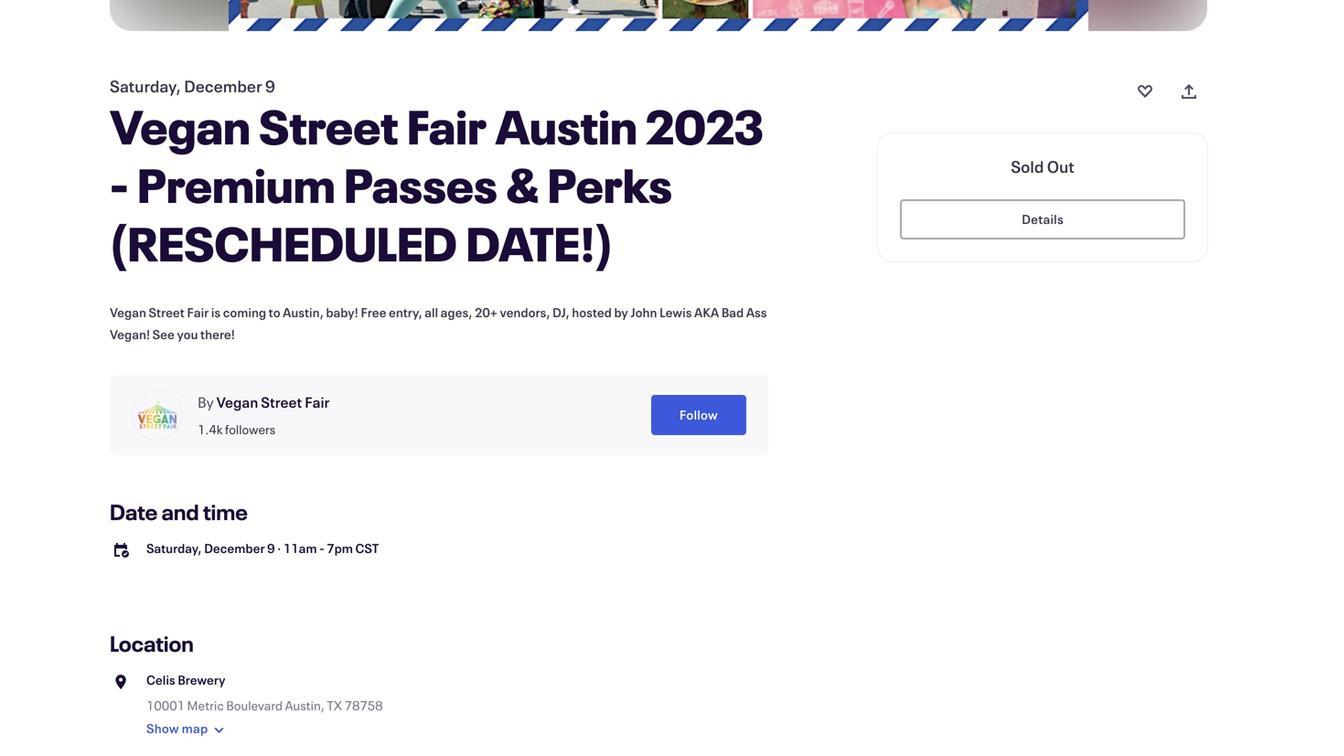 Task type: describe. For each thing, give the bounding box(es) containing it.
saturday, for ·
[[146, 540, 202, 557]]

brewery
[[178, 672, 225, 689]]

december for ·
[[204, 540, 265, 557]]

vegan!
[[110, 326, 150, 343]]

organizer profile element
[[110, 375, 768, 456]]

metric
[[187, 698, 224, 714]]

hosted
[[572, 304, 612, 321]]

vegan inside by vegan street fair 1.4k followers
[[217, 392, 258, 412]]

date!)
[[466, 212, 613, 274]]

out
[[1047, 156, 1075, 177]]

dj,
[[553, 304, 570, 321]]

vegan street fair austin 2023 - premium passes & perks (rescheduled date!) image
[[229, 0, 1089, 31]]

entry,
[[389, 304, 422, 321]]

·
[[277, 540, 281, 557]]

follow button
[[651, 395, 746, 435]]

vegan inside vegan street fair is coming to austin, baby!  free entry, all ages, 20+ vendors, dj, hosted by john lewis aka bad ass vegan! see you there!
[[110, 304, 146, 321]]

sold out
[[1011, 156, 1075, 177]]

coming
[[223, 304, 266, 321]]

fair inside by vegan street fair 1.4k followers
[[305, 392, 330, 412]]

by
[[198, 392, 214, 412]]

show map
[[146, 721, 208, 738]]

street inside by vegan street fair 1.4k followers
[[261, 392, 302, 412]]

see
[[152, 326, 175, 343]]

tx
[[327, 698, 342, 714]]

sold
[[1011, 156, 1044, 177]]

and
[[162, 498, 199, 526]]

by vegan street fair 1.4k followers
[[198, 392, 330, 438]]

bad
[[722, 304, 744, 321]]

map
[[182, 721, 208, 738]]

date and time
[[110, 498, 248, 526]]

location
[[110, 629, 194, 658]]

saturday, for vegan
[[110, 75, 181, 97]]

austin
[[495, 95, 637, 157]]

there!
[[200, 326, 235, 343]]

1.4k
[[198, 421, 223, 438]]

show map button
[[146, 715, 230, 745]]

lewis
[[660, 304, 692, 321]]

(rescheduled
[[110, 212, 457, 274]]

saturday, december 9 · 11am - 7pm cst
[[146, 540, 379, 557]]

free
[[361, 304, 386, 321]]

9 for 11am
[[267, 540, 275, 557]]

11am
[[283, 540, 317, 557]]

john
[[631, 304, 657, 321]]

austin, inside vegan street fair is coming to austin, baby!  free entry, all ages, 20+ vendors, dj, hosted by john lewis aka bad ass vegan! see you there!
[[283, 304, 324, 321]]

cst
[[355, 540, 379, 557]]

perks
[[548, 153, 672, 216]]



Task type: vqa. For each thing, say whether or not it's contained in the screenshot.
the bottommost from
no



Task type: locate. For each thing, give the bounding box(es) containing it.
street inside saturday, december 9 vegan street fair austin 2023 - premium passes & perks (rescheduled date!)
[[259, 95, 398, 157]]

0 vertical spatial december
[[184, 75, 262, 97]]

fair
[[407, 95, 487, 157], [187, 304, 209, 321], [305, 392, 330, 412]]

fair inside vegan street fair is coming to austin, baby!  free entry, all ages, 20+ vendors, dj, hosted by john lewis aka bad ass vegan! see you there!
[[187, 304, 209, 321]]

20+
[[475, 304, 498, 321]]

follow
[[680, 407, 718, 424]]

date
[[110, 498, 158, 526]]

1 vertical spatial 9
[[267, 540, 275, 557]]

aka
[[694, 304, 719, 321]]

0 vertical spatial -
[[110, 153, 129, 216]]

- inside saturday, december 9 vegan street fair austin 2023 - premium passes & perks (rescheduled date!)
[[110, 153, 129, 216]]

-
[[110, 153, 129, 216], [319, 540, 324, 557]]

details
[[1022, 211, 1064, 228]]

vendors,
[[500, 304, 550, 321]]

premium
[[137, 153, 335, 216]]

1 vertical spatial -
[[319, 540, 324, 557]]

1 vertical spatial austin,
[[285, 698, 324, 714]]

0 vertical spatial 9
[[265, 75, 275, 97]]

celis brewery 10001 metric boulevard austin, tx 78758
[[146, 672, 383, 714]]

0 horizontal spatial -
[[110, 153, 129, 216]]

2 vertical spatial street
[[261, 392, 302, 412]]

saturday, inside saturday, december 9 vegan street fair austin 2023 - premium passes & perks (rescheduled date!)
[[110, 75, 181, 97]]

you
[[177, 326, 198, 343]]

austin,
[[283, 304, 324, 321], [285, 698, 324, 714]]

passes
[[344, 153, 498, 216]]

2 vertical spatial vegan
[[217, 392, 258, 412]]

december
[[184, 75, 262, 97], [204, 540, 265, 557]]

1 vertical spatial december
[[204, 540, 265, 557]]

time
[[203, 498, 248, 526]]

austin, right to
[[283, 304, 324, 321]]

0 vertical spatial street
[[259, 95, 398, 157]]

vegan
[[110, 95, 250, 157], [110, 304, 146, 321], [217, 392, 258, 412]]

&
[[506, 153, 539, 216]]

details button
[[900, 199, 1186, 240]]

street
[[259, 95, 398, 157], [149, 304, 185, 321], [261, 392, 302, 412]]

vegan inside saturday, december 9 vegan street fair austin 2023 - premium passes & perks (rescheduled date!)
[[110, 95, 250, 157]]

followers
[[225, 421, 276, 438]]

austin, left tx
[[285, 698, 324, 714]]

7pm
[[327, 540, 353, 557]]

to
[[269, 304, 280, 321]]

celis
[[146, 672, 175, 689]]

vegan street fair is coming to austin, baby!  free entry, all ages, 20+ vendors, dj, hosted by john lewis aka bad ass vegan! see you there!
[[110, 304, 767, 343]]

2023
[[646, 95, 764, 157]]

0 vertical spatial austin,
[[283, 304, 324, 321]]

2 horizontal spatial fair
[[407, 95, 487, 157]]

ages,
[[441, 304, 472, 321]]

2 vertical spatial fair
[[305, 392, 330, 412]]

9 for street
[[265, 75, 275, 97]]

saturday,
[[110, 75, 181, 97], [146, 540, 202, 557]]

0 vertical spatial vegan
[[110, 95, 250, 157]]

0 vertical spatial fair
[[407, 95, 487, 157]]

1 horizontal spatial -
[[319, 540, 324, 557]]

78758
[[344, 698, 383, 714]]

by
[[614, 304, 628, 321]]

ass
[[746, 304, 767, 321]]

is
[[211, 304, 221, 321]]

december inside saturday, december 9 vegan street fair austin 2023 - premium passes & perks (rescheduled date!)
[[184, 75, 262, 97]]

0 horizontal spatial fair
[[187, 304, 209, 321]]

austin, inside celis brewery 10001 metric boulevard austin, tx 78758
[[285, 698, 324, 714]]

1 vertical spatial saturday,
[[146, 540, 202, 557]]

10001
[[146, 698, 185, 714]]

9 inside saturday, december 9 vegan street fair austin 2023 - premium passes & perks (rescheduled date!)
[[265, 75, 275, 97]]

fair inside saturday, december 9 vegan street fair austin 2023 - premium passes & perks (rescheduled date!)
[[407, 95, 487, 157]]

all
[[425, 304, 438, 321]]

show
[[146, 721, 179, 738]]

street inside vegan street fair is coming to austin, baby!  free entry, all ages, 20+ vendors, dj, hosted by john lewis aka bad ass vegan! see you there!
[[149, 304, 185, 321]]

1 horizontal spatial fair
[[305, 392, 330, 412]]

9
[[265, 75, 275, 97], [267, 540, 275, 557]]

baby!
[[326, 304, 358, 321]]

boulevard
[[226, 698, 283, 714]]

0 vertical spatial saturday,
[[110, 75, 181, 97]]

1 vertical spatial fair
[[187, 304, 209, 321]]

1 vertical spatial vegan
[[110, 304, 146, 321]]

saturday, december 9 vegan street fair austin 2023 - premium passes & perks (rescheduled date!)
[[110, 75, 764, 274]]

1 vertical spatial street
[[149, 304, 185, 321]]

december for vegan
[[184, 75, 262, 97]]



